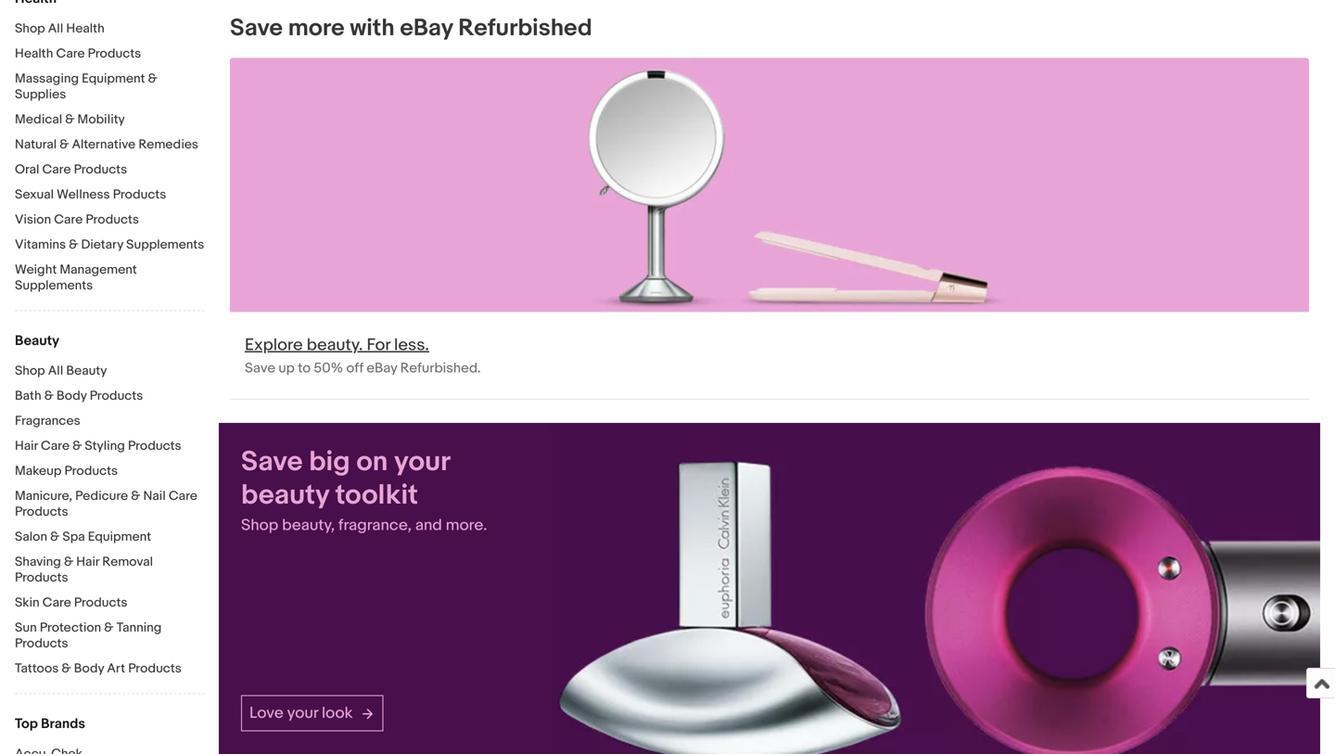 Task type: locate. For each thing, give the bounding box(es) containing it.
look
[[322, 703, 353, 723]]

weight
[[15, 262, 57, 278]]

shop up massaging
[[15, 21, 45, 37]]

0 vertical spatial shop
[[15, 21, 45, 37]]

& right natural
[[60, 137, 69, 153]]

health care products link
[[15, 46, 205, 64]]

products down alternative
[[74, 162, 127, 178]]

body left art
[[74, 661, 104, 677]]

beauty up bath & body products link
[[66, 363, 107, 379]]

0 horizontal spatial ebay
[[367, 360, 397, 376]]

makeup
[[15, 463, 62, 479]]

dietary
[[81, 237, 123, 253]]

save
[[230, 14, 283, 42], [245, 360, 275, 376], [241, 445, 303, 478]]

beauty,
[[282, 515, 335, 535]]

top brands
[[15, 716, 85, 732]]

0 vertical spatial hair
[[15, 438, 38, 454]]

body up fragrances
[[57, 388, 87, 404]]

supplements
[[126, 237, 204, 253], [15, 278, 93, 294]]

shop inside shop all health health care products massaging equipment & supplies medical & mobility natural & alternative remedies oral care products sexual wellness products vision care products vitamins & dietary supplements weight management supplements
[[15, 21, 45, 37]]

up
[[279, 360, 295, 376]]

all for health
[[48, 21, 63, 37]]

health
[[66, 21, 105, 37], [15, 46, 53, 62]]

save left up
[[245, 360, 275, 376]]

shaving
[[15, 554, 61, 570]]

& left dietary
[[69, 237, 78, 253]]

0 horizontal spatial beauty
[[15, 332, 59, 349]]

ebay inside explore beauty. for less. save up to 50% off ebay refurbished.
[[367, 360, 397, 376]]

0 vertical spatial equipment
[[82, 71, 145, 87]]

& down 'skin care products' link
[[104, 620, 114, 636]]

fragrances link
[[15, 413, 205, 431]]

save left more at the left top of the page
[[230, 14, 283, 42]]

hair care & styling products link
[[15, 438, 205, 456]]

0 vertical spatial body
[[57, 388, 87, 404]]

health up "health care products" link
[[66, 21, 105, 37]]

sexual wellness products link
[[15, 187, 205, 205]]

shop inside shop all beauty bath & body products fragrances hair care & styling products makeup products manicure, pedicure & nail care products salon & spa equipment shaving & hair removal products skin care products sun protection & tanning products tattoos & body art products
[[15, 363, 45, 379]]

1 horizontal spatial beauty
[[66, 363, 107, 379]]

all
[[48, 21, 63, 37], [48, 363, 63, 379]]

massaging
[[15, 71, 79, 87]]

0 vertical spatial your
[[394, 445, 450, 478]]

2 vertical spatial shop
[[241, 515, 278, 535]]

hair
[[15, 438, 38, 454], [76, 554, 99, 570]]

big
[[309, 445, 350, 478]]

refurbished
[[458, 14, 592, 42]]

hair down spa
[[76, 554, 99, 570]]

products down shaving & hair removal products "link"
[[74, 595, 127, 611]]

your inside love your look link
[[287, 703, 318, 723]]

supplements down vitamins at the left top of the page
[[15, 278, 93, 294]]

save big on your beauty toolkit image
[[549, 423, 1321, 754]]

products right art
[[128, 661, 182, 677]]

1 all from the top
[[48, 21, 63, 37]]

hair up makeup
[[15, 438, 38, 454]]

1 horizontal spatial your
[[394, 445, 450, 478]]

1 vertical spatial shop
[[15, 363, 45, 379]]

care up massaging
[[56, 46, 85, 62]]

alternative
[[72, 137, 136, 153]]

love
[[249, 703, 284, 723]]

ebay
[[400, 14, 453, 42], [367, 360, 397, 376]]

protection
[[40, 620, 101, 636]]

mobility
[[77, 112, 125, 128]]

love your look link
[[241, 695, 384, 731]]

1 vertical spatial equipment
[[88, 529, 151, 545]]

shop all health health care products massaging equipment & supplies medical & mobility natural & alternative remedies oral care products sexual wellness products vision care products vitamins & dietary supplements weight management supplements
[[15, 21, 204, 294]]

& down "health care products" link
[[148, 71, 157, 87]]

shop for shop all beauty bath & body products fragrances hair care & styling products makeup products manicure, pedicure & nail care products salon & spa equipment shaving & hair removal products skin care products sun protection & tanning products tattoos & body art products
[[15, 363, 45, 379]]

0 vertical spatial all
[[48, 21, 63, 37]]

vision care products link
[[15, 212, 205, 230]]

1 vertical spatial your
[[287, 703, 318, 723]]

products down oral care products link
[[113, 187, 166, 203]]

1 horizontal spatial hair
[[76, 554, 99, 570]]

sexual
[[15, 187, 54, 203]]

beauty up bath
[[15, 332, 59, 349]]

save inside save big on your beauty toolkit shop beauty, fragrance, and more.
[[241, 445, 303, 478]]

all inside shop all beauty bath & body products fragrances hair care & styling products makeup products manicure, pedicure & nail care products salon & spa equipment shaving & hair removal products skin care products sun protection & tanning products tattoos & body art products
[[48, 363, 63, 379]]

your left look
[[287, 703, 318, 723]]

0 vertical spatial supplements
[[126, 237, 204, 253]]

health up massaging
[[15, 46, 53, 62]]

tattoos
[[15, 661, 59, 677]]

0 vertical spatial beauty
[[15, 332, 59, 349]]

care up protection at the bottom of page
[[42, 595, 71, 611]]

save left big
[[241, 445, 303, 478]]

care
[[56, 46, 85, 62], [42, 162, 71, 178], [54, 212, 83, 228], [41, 438, 70, 454], [169, 488, 197, 504], [42, 595, 71, 611]]

1 horizontal spatial ebay
[[400, 14, 453, 42]]

shop for shop all health health care products massaging equipment & supplies medical & mobility natural & alternative remedies oral care products sexual wellness products vision care products vitamins & dietary supplements weight management supplements
[[15, 21, 45, 37]]

0 vertical spatial ebay
[[400, 14, 453, 42]]

equipment up removal
[[88, 529, 151, 545]]

more.
[[446, 515, 487, 535]]

50%
[[314, 360, 343, 376]]

supplements down vision care products link
[[126, 237, 204, 253]]

your
[[394, 445, 450, 478], [287, 703, 318, 723]]

equipment
[[82, 71, 145, 87], [88, 529, 151, 545]]

0 horizontal spatial supplements
[[15, 278, 93, 294]]

more
[[288, 14, 345, 42]]

vitamins & dietary supplements link
[[15, 237, 205, 255]]

None text field
[[230, 58, 1310, 399]]

natural & alternative remedies link
[[15, 137, 205, 154]]

with
[[350, 14, 395, 42]]

products
[[88, 46, 141, 62], [74, 162, 127, 178], [113, 187, 166, 203], [86, 212, 139, 228], [90, 388, 143, 404], [128, 438, 181, 454], [64, 463, 118, 479], [15, 504, 68, 520], [15, 570, 68, 586], [74, 595, 127, 611], [15, 636, 68, 652], [128, 661, 182, 677]]

salon & spa equipment link
[[15, 529, 205, 547]]

1 vertical spatial health
[[15, 46, 53, 62]]

care right nail
[[169, 488, 197, 504]]

shaving & hair removal products link
[[15, 554, 205, 588]]

2 vertical spatial save
[[241, 445, 303, 478]]

bath & body products link
[[15, 388, 205, 406]]

shop up bath
[[15, 363, 45, 379]]

shop
[[15, 21, 45, 37], [15, 363, 45, 379], [241, 515, 278, 535]]

fragrance,
[[339, 515, 412, 535]]

1 vertical spatial save
[[245, 360, 275, 376]]

shop down beauty
[[241, 515, 278, 535]]

ebay right with
[[400, 14, 453, 42]]

0 vertical spatial health
[[66, 21, 105, 37]]

1 vertical spatial beauty
[[66, 363, 107, 379]]

tanning
[[116, 620, 162, 636]]

all inside shop all health health care products massaging equipment & supplies medical & mobility natural & alternative remedies oral care products sexual wellness products vision care products vitamins & dietary supplements weight management supplements
[[48, 21, 63, 37]]

equipment down "health care products" link
[[82, 71, 145, 87]]

1 vertical spatial ebay
[[367, 360, 397, 376]]

1 vertical spatial body
[[74, 661, 104, 677]]

& left spa
[[50, 529, 60, 545]]

1 vertical spatial all
[[48, 363, 63, 379]]

skin
[[15, 595, 40, 611]]

toolkit
[[335, 478, 418, 512]]

& right tattoos
[[62, 661, 71, 677]]

0 horizontal spatial hair
[[15, 438, 38, 454]]

products up pedicure on the bottom of page
[[64, 463, 118, 479]]

1 vertical spatial supplements
[[15, 278, 93, 294]]

beauty
[[15, 332, 59, 349], [66, 363, 107, 379]]

ebay down for
[[367, 360, 397, 376]]

0 vertical spatial save
[[230, 14, 283, 42]]

body
[[57, 388, 87, 404], [74, 661, 104, 677]]

your right on in the bottom of the page
[[394, 445, 450, 478]]

to
[[298, 360, 311, 376]]

all up fragrances
[[48, 363, 63, 379]]

salon
[[15, 529, 47, 545]]

art
[[107, 661, 125, 677]]

&
[[148, 71, 157, 87], [65, 112, 75, 128], [60, 137, 69, 153], [69, 237, 78, 253], [44, 388, 54, 404], [72, 438, 82, 454], [131, 488, 140, 504], [50, 529, 60, 545], [64, 554, 73, 570], [104, 620, 114, 636], [62, 661, 71, 677]]

0 horizontal spatial your
[[287, 703, 318, 723]]

all up massaging
[[48, 21, 63, 37]]

& down spa
[[64, 554, 73, 570]]

shop all health link
[[15, 21, 205, 38]]

and
[[415, 515, 442, 535]]

2 all from the top
[[48, 363, 63, 379]]

products up tattoos
[[15, 636, 68, 652]]



Task type: vqa. For each thing, say whether or not it's contained in the screenshot.
Shop within Shop All Health Health Care Products Massaging Equipment & Supplies Medical & Mobility Natural & Alternative Remedies Oral Care Products Sexual Wellness Products Vision Care Products Vitamins & Dietary Supplements Weight Management Supplements
yes



Task type: describe. For each thing, give the bounding box(es) containing it.
sun
[[15, 620, 37, 636]]

fragrances
[[15, 413, 80, 429]]

none text field containing explore beauty. for less.
[[230, 58, 1310, 399]]

save big on your beauty toolkit shop beauty, fragrance, and more.
[[241, 445, 487, 535]]

1 horizontal spatial health
[[66, 21, 105, 37]]

all for beauty
[[48, 363, 63, 379]]

manicure, pedicure & nail care products link
[[15, 488, 205, 522]]

products up the 'salon'
[[15, 504, 68, 520]]

1 horizontal spatial supplements
[[126, 237, 204, 253]]

products down 'shop all beauty' link
[[90, 388, 143, 404]]

pedicure
[[75, 488, 128, 504]]

top
[[15, 716, 38, 732]]

vitamins
[[15, 237, 66, 253]]

medical & mobility link
[[15, 112, 205, 129]]

makeup products link
[[15, 463, 205, 481]]

love your look
[[249, 703, 353, 723]]

natural
[[15, 137, 57, 153]]

for
[[367, 335, 390, 355]]

beauty
[[241, 478, 329, 512]]

explore beauty. for less. save up to 50% off ebay refurbished.
[[245, 335, 481, 376]]

refurbished.
[[400, 360, 481, 376]]

bath
[[15, 388, 41, 404]]

tattoos & body art products link
[[15, 661, 205, 678]]

your inside save big on your beauty toolkit shop beauty, fragrance, and more.
[[394, 445, 450, 478]]

on
[[356, 445, 388, 478]]

care down fragrances
[[41, 438, 70, 454]]

brands
[[41, 716, 85, 732]]

skin care products link
[[15, 595, 205, 613]]

equipment inside shop all beauty bath & body products fragrances hair care & styling products makeup products manicure, pedicure & nail care products salon & spa equipment shaving & hair removal products skin care products sun protection & tanning products tattoos & body art products
[[88, 529, 151, 545]]

remedies
[[139, 137, 198, 153]]

& right 'medical'
[[65, 112, 75, 128]]

styling
[[85, 438, 125, 454]]

products down shop all health link
[[88, 46, 141, 62]]

1 vertical spatial hair
[[76, 554, 99, 570]]

save for big
[[241, 445, 303, 478]]

& left styling
[[72, 438, 82, 454]]

products up skin
[[15, 570, 68, 586]]

removal
[[102, 554, 153, 570]]

care down wellness on the top of the page
[[54, 212, 83, 228]]

products down sexual wellness products link
[[86, 212, 139, 228]]

oral
[[15, 162, 39, 178]]

spa
[[63, 529, 85, 545]]

shop inside save big on your beauty toolkit shop beauty, fragrance, and more.
[[241, 515, 278, 535]]

shop all beauty link
[[15, 363, 205, 381]]

less.
[[394, 335, 429, 355]]

0 horizontal spatial health
[[15, 46, 53, 62]]

save more with ebay refurbished
[[230, 14, 592, 42]]

shop all beauty bath & body products fragrances hair care & styling products makeup products manicure, pedicure & nail care products salon & spa equipment shaving & hair removal products skin care products sun protection & tanning products tattoos & body art products
[[15, 363, 197, 677]]

& right bath
[[44, 388, 54, 404]]

beauty inside shop all beauty bath & body products fragrances hair care & styling products makeup products manicure, pedicure & nail care products salon & spa equipment shaving & hair removal products skin care products sun protection & tanning products tattoos & body art products
[[66, 363, 107, 379]]

medical
[[15, 112, 62, 128]]

equipment inside shop all health health care products massaging equipment & supplies medical & mobility natural & alternative remedies oral care products sexual wellness products vision care products vitamins & dietary supplements weight management supplements
[[82, 71, 145, 87]]

weight management supplements link
[[15, 262, 205, 295]]

nail
[[143, 488, 166, 504]]

supplies
[[15, 87, 66, 102]]

care right oral on the top left
[[42, 162, 71, 178]]

oral care products link
[[15, 162, 205, 179]]

wellness
[[57, 187, 110, 203]]

save inside explore beauty. for less. save up to 50% off ebay refurbished.
[[245, 360, 275, 376]]

massaging equipment & supplies link
[[15, 71, 205, 104]]

off
[[346, 360, 364, 376]]

beauty.
[[307, 335, 363, 355]]

explore
[[245, 335, 303, 355]]

save for more
[[230, 14, 283, 42]]

manicure,
[[15, 488, 72, 504]]

& left nail
[[131, 488, 140, 504]]

management
[[60, 262, 137, 278]]

sun protection & tanning products link
[[15, 620, 205, 653]]

products right styling
[[128, 438, 181, 454]]

vision
[[15, 212, 51, 228]]



